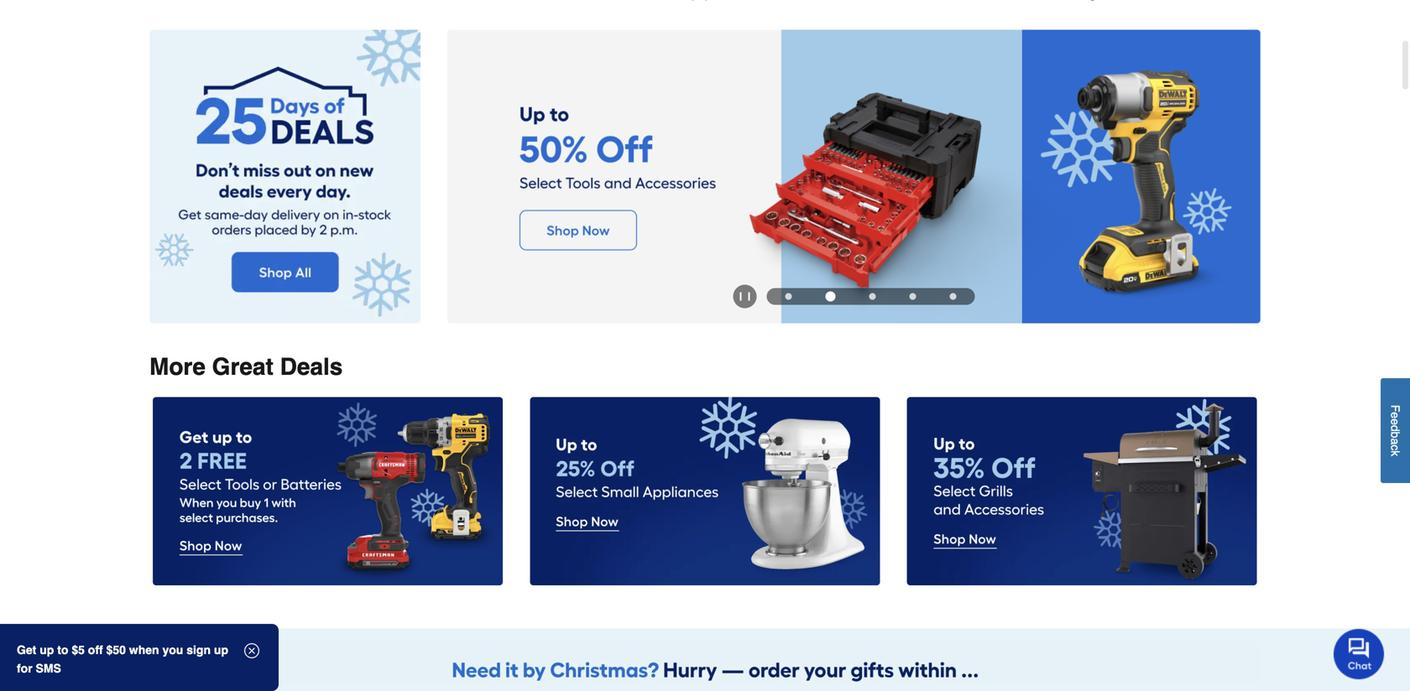 Task type: vqa. For each thing, say whether or not it's contained in the screenshot.
"F E E D B A C K"
yes



Task type: locate. For each thing, give the bounding box(es) containing it.
up to 25 percent off select small appliances. image
[[530, 397, 881, 586]]

sign
[[187, 644, 211, 658]]

when
[[129, 644, 159, 658]]

0 horizontal spatial up
[[40, 644, 54, 658]]

1 up from the left
[[40, 644, 54, 658]]

scroll to item #2 element
[[809, 292, 853, 302]]

scroll to item #5 element
[[933, 293, 974, 300]]

up right sign on the bottom left
[[214, 644, 228, 658]]

get up to $5 off $50 when you sign up for sms
[[17, 644, 228, 676]]

off
[[88, 644, 103, 658]]

scroll to item #4 element
[[893, 293, 933, 300]]

f e e d b a c k button
[[1381, 379, 1411, 484]]

up to 35 percent off select grills and accessories. image
[[908, 397, 1258, 586]]

more great deals
[[149, 354, 343, 381]]

scroll to item #3 element
[[853, 293, 893, 300]]

d
[[1389, 426, 1403, 432]]

great
[[212, 354, 274, 381]]

e
[[1389, 412, 1403, 419], [1389, 419, 1403, 426]]

2 e from the top
[[1389, 419, 1403, 426]]

1 horizontal spatial up
[[214, 644, 228, 658]]

e up "b"
[[1389, 419, 1403, 426]]

to
[[57, 644, 68, 658]]

need it by christmas? hurry. order your gifts within. image
[[149, 643, 1261, 684]]

f e e d b a c k
[[1389, 405, 1403, 457]]

e up d
[[1389, 412, 1403, 419]]

up left to
[[40, 644, 54, 658]]

1 e from the top
[[1389, 412, 1403, 419]]

for
[[17, 663, 32, 676]]

sms
[[36, 663, 61, 676]]

2 up from the left
[[214, 644, 228, 658]]

scroll to item #1 element
[[769, 293, 809, 300]]

$5
[[72, 644, 85, 658]]

deals
[[280, 354, 343, 381]]

up
[[40, 644, 54, 658], [214, 644, 228, 658]]



Task type: describe. For each thing, give the bounding box(es) containing it.
k
[[1389, 451, 1403, 457]]

c
[[1389, 445, 1403, 451]]

f
[[1389, 405, 1403, 412]]

25 days of deals. don't miss deals every day. same-day delivery on in-stock orders placed by 2 p m. image
[[149, 30, 421, 324]]

b
[[1389, 432, 1403, 439]]

get
[[17, 644, 36, 658]]

up to 50 percent off select tools and accessories. image
[[448, 30, 1261, 324]]

you
[[162, 644, 183, 658]]

$50
[[106, 644, 126, 658]]

more
[[149, 354, 206, 381]]

chat invite button image
[[1334, 629, 1386, 680]]

a
[[1389, 439, 1403, 445]]

get up to 2 free select tools or batteries when you buy 1 with select purchases. image
[[153, 397, 503, 586]]



